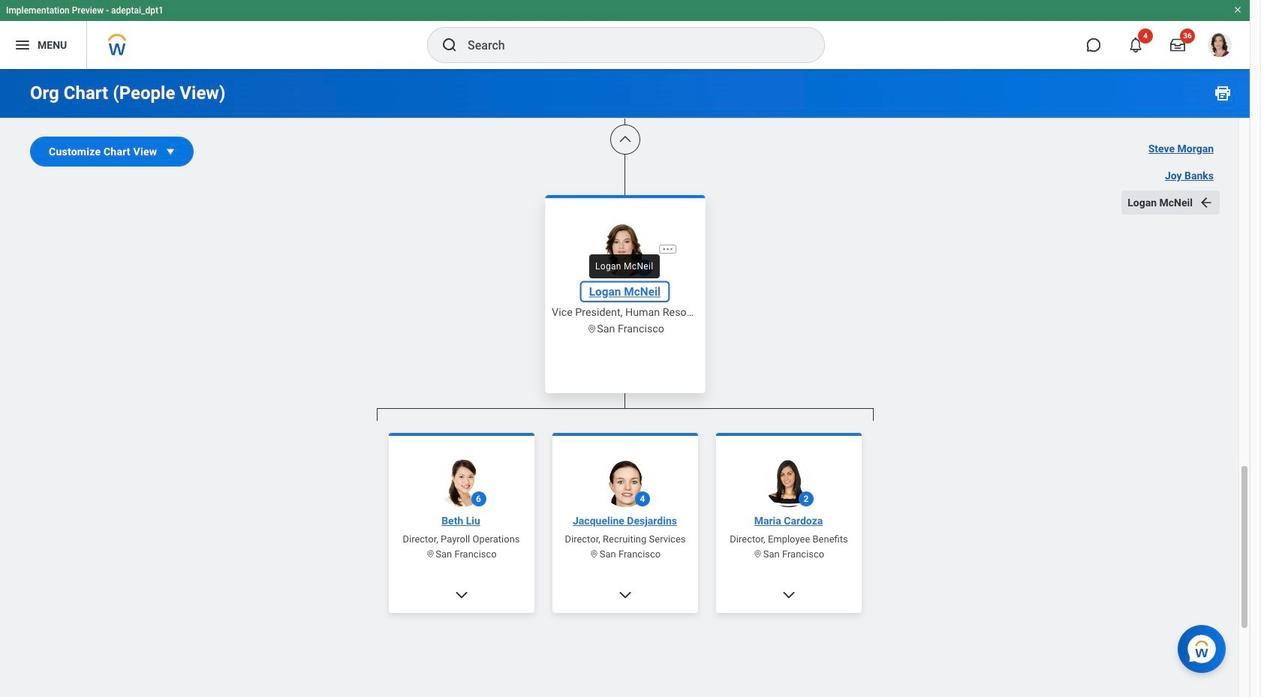 Task type: vqa. For each thing, say whether or not it's contained in the screenshot.
McNeil to the bottom
no



Task type: locate. For each thing, give the bounding box(es) containing it.
main content
[[0, 0, 1251, 698]]

tooltip
[[585, 250, 664, 283]]

banner
[[0, 0, 1251, 69]]

1 horizontal spatial chevron down image
[[782, 588, 797, 603]]

Search Workday  search field
[[468, 29, 794, 62]]

search image
[[441, 36, 459, 54]]

arrow left image
[[1200, 195, 1215, 210]]

1 chevron down image from the left
[[618, 588, 633, 603]]

2 chevron down image from the left
[[782, 588, 797, 603]]

chevron down image
[[454, 588, 469, 603]]

chevron up image
[[618, 132, 633, 147]]

close environment banner image
[[1234, 5, 1243, 14]]

chevron down image
[[618, 588, 633, 603], [782, 588, 797, 603]]

justify image
[[14, 36, 32, 54]]

location image
[[590, 550, 600, 560]]

location image
[[586, 323, 597, 334], [426, 550, 436, 560], [754, 550, 763, 560]]

chevron down image for rightmost location icon
[[782, 588, 797, 603]]

notifications large image
[[1129, 38, 1144, 53]]

0 horizontal spatial location image
[[426, 550, 436, 560]]

print org chart image
[[1215, 84, 1233, 102]]

0 horizontal spatial chevron down image
[[618, 588, 633, 603]]

1 horizontal spatial location image
[[586, 323, 597, 334]]



Task type: describe. For each thing, give the bounding box(es) containing it.
caret down image
[[163, 144, 178, 159]]

inbox large image
[[1171, 38, 1186, 53]]

2 horizontal spatial location image
[[754, 550, 763, 560]]

related actions image
[[662, 243, 674, 255]]

logan mcneil, logan mcneil, 3 direct reports element
[[377, 421, 874, 698]]

profile logan mcneil image
[[1209, 33, 1233, 60]]

chevron down image for location image
[[618, 588, 633, 603]]



